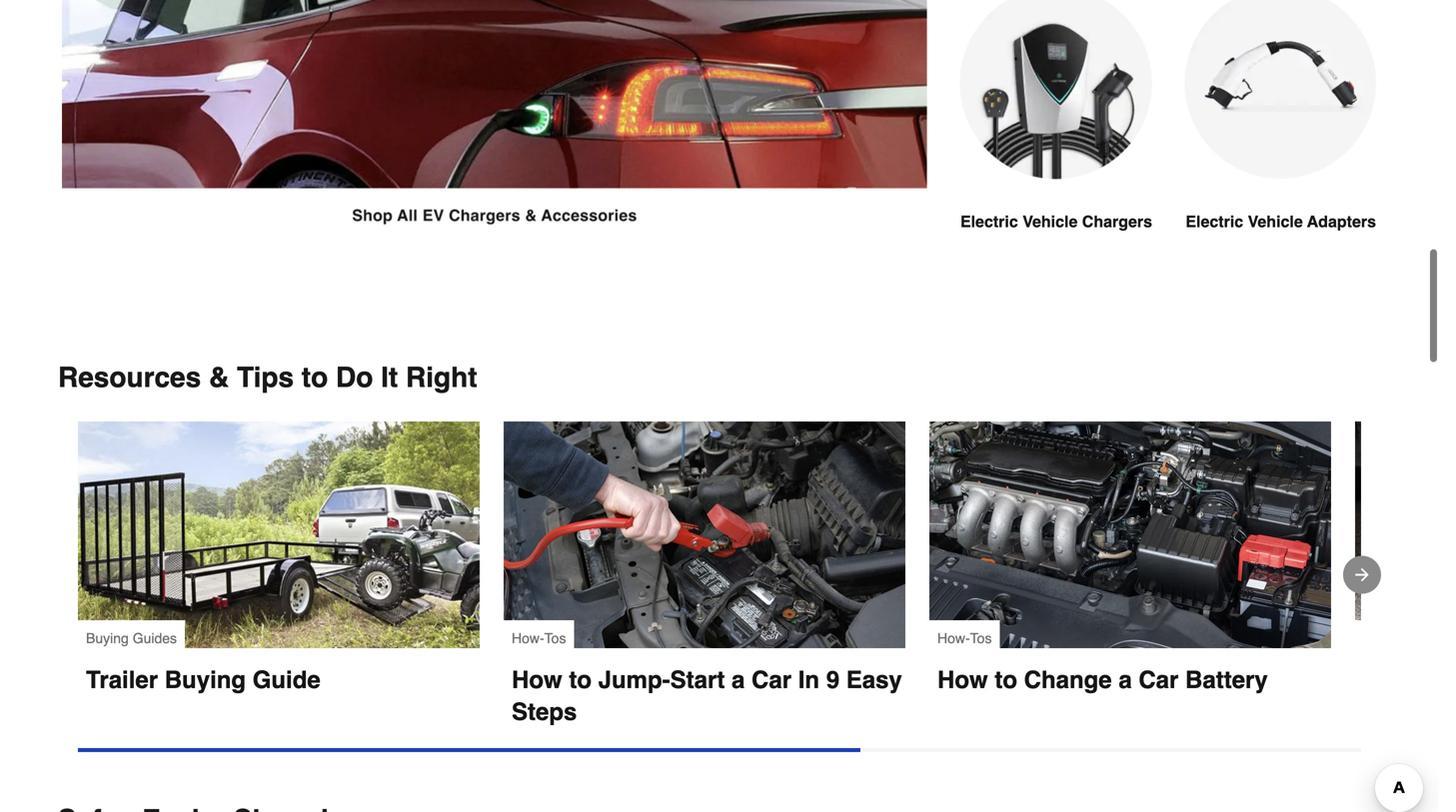Task type: vqa. For each thing, say whether or not it's contained in the screenshot.
the rightmost car
yes



Task type: describe. For each thing, give the bounding box(es) containing it.
an atv being loaded onto a trailer. image
[[78, 420, 480, 647]]

tos for change
[[970, 629, 992, 645]]

resources & tips to do it right
[[58, 360, 477, 392]]

car inside how to jump-start a car in 9 easy steps
[[752, 665, 792, 692]]

guide
[[253, 665, 321, 692]]

a red tesla e v car plugged into a charging unit. image
[[62, 0, 928, 226]]

resources
[[58, 360, 201, 392]]

right
[[406, 360, 477, 392]]

how- for how to change a car battery
[[937, 629, 970, 645]]

buying guides
[[86, 629, 177, 645]]

0 horizontal spatial to
[[302, 360, 328, 392]]

how for how to change a car battery
[[937, 665, 988, 692]]

a person connecting the red clamp on a jumper cable to the positive terminal on a dead car battery. image
[[504, 420, 905, 647]]

guides
[[133, 629, 177, 645]]

a home electric vehicle charging unit. image
[[960, 0, 1153, 177]]

chargers
[[1082, 210, 1152, 229]]

to for how to change a car battery
[[995, 665, 1017, 692]]

&
[[209, 360, 229, 392]]

battery
[[1185, 665, 1268, 692]]

to for how to jump-start a car in 9 easy steps
[[569, 665, 592, 692]]

a car hood open to show the engine and car battery. image
[[929, 420, 1331, 647]]

tos for jump-
[[544, 629, 566, 645]]

trailer
[[86, 665, 158, 692]]

0 horizontal spatial buying
[[86, 629, 129, 645]]

an electric vehicle charging adapter. image
[[1185, 0, 1377, 177]]

steps
[[512, 697, 577, 724]]

how- for how to jump-start a car in 9 easy steps
[[512, 629, 544, 645]]

in
[[798, 665, 820, 692]]

2 car from the left
[[1139, 665, 1179, 692]]



Task type: locate. For each thing, give the bounding box(es) containing it.
start
[[670, 665, 725, 692]]

how-
[[512, 629, 544, 645], [937, 629, 970, 645]]

electric vehicle adapters
[[1186, 210, 1376, 229]]

1 horizontal spatial how
[[937, 665, 988, 692]]

1 car from the left
[[752, 665, 792, 692]]

how-tos
[[512, 629, 566, 645], [937, 629, 992, 645]]

how-tos for how to change a car battery
[[937, 629, 992, 645]]

1 tos from the left
[[544, 629, 566, 645]]

0 horizontal spatial a
[[732, 665, 745, 692]]

1 horizontal spatial how-tos
[[937, 629, 992, 645]]

0 horizontal spatial how-
[[512, 629, 544, 645]]

to
[[302, 360, 328, 392], [569, 665, 592, 692], [995, 665, 1017, 692]]

0 horizontal spatial car
[[752, 665, 792, 692]]

a inside how to jump-start a car in 9 easy steps
[[732, 665, 745, 692]]

scrollbar
[[78, 747, 860, 751]]

vehicle for adapters
[[1248, 210, 1303, 229]]

electric
[[960, 210, 1018, 229], [1186, 210, 1243, 229]]

2 tos from the left
[[970, 629, 992, 645]]

2 vehicle from the left
[[1248, 210, 1303, 229]]

how-tos for how to jump-start a car in 9 easy steps
[[512, 629, 566, 645]]

trailer buying guide
[[86, 665, 321, 692]]

2 horizontal spatial to
[[995, 665, 1017, 692]]

1 horizontal spatial tos
[[970, 629, 992, 645]]

1 horizontal spatial vehicle
[[1248, 210, 1303, 229]]

electric vehicle chargers link
[[960, 0, 1153, 280]]

a right the change at the bottom right of the page
[[1119, 665, 1132, 692]]

1 how-tos from the left
[[512, 629, 566, 645]]

how up steps
[[512, 665, 562, 692]]

vehicle
[[1023, 210, 1078, 229], [1248, 210, 1303, 229]]

adapters
[[1307, 210, 1376, 229]]

electric vehicle adapters link
[[1185, 0, 1377, 280]]

2 how- from the left
[[937, 629, 970, 645]]

how right easy
[[937, 665, 988, 692]]

buying down guides
[[165, 665, 246, 692]]

1 how- from the left
[[512, 629, 544, 645]]

to left the change at the bottom right of the page
[[995, 665, 1017, 692]]

2 how-tos from the left
[[937, 629, 992, 645]]

2 a from the left
[[1119, 665, 1132, 692]]

0 horizontal spatial electric
[[960, 210, 1018, 229]]

to inside how to jump-start a car in 9 easy steps
[[569, 665, 592, 692]]

car
[[752, 665, 792, 692], [1139, 665, 1179, 692]]

how to jump-start a car in 9 easy steps
[[512, 665, 909, 724]]

2 how from the left
[[937, 665, 988, 692]]

1 horizontal spatial to
[[569, 665, 592, 692]]

a
[[732, 665, 745, 692], [1119, 665, 1132, 692]]

9
[[826, 665, 840, 692]]

a right start
[[732, 665, 745, 692]]

car left in
[[752, 665, 792, 692]]

it
[[381, 360, 398, 392]]

how
[[512, 665, 562, 692], [937, 665, 988, 692]]

to up steps
[[569, 665, 592, 692]]

how to change a car battery
[[937, 665, 1268, 692]]

0 horizontal spatial vehicle
[[1023, 210, 1078, 229]]

how inside how to jump-start a car in 9 easy steps
[[512, 665, 562, 692]]

electric for electric vehicle adapters
[[1186, 210, 1243, 229]]

1 horizontal spatial buying
[[165, 665, 246, 692]]

to left do
[[302, 360, 328, 392]]

a man inflating a car tire with a kobalt portable air inflator. image
[[1355, 420, 1439, 647]]

jump-
[[598, 665, 670, 692]]

vehicle for chargers
[[1023, 210, 1078, 229]]

0 horizontal spatial how
[[512, 665, 562, 692]]

vehicle left adapters
[[1248, 210, 1303, 229]]

1 a from the left
[[732, 665, 745, 692]]

tos
[[544, 629, 566, 645], [970, 629, 992, 645]]

change
[[1024, 665, 1112, 692]]

electric vehicle chargers
[[960, 210, 1152, 229]]

1 horizontal spatial electric
[[1186, 210, 1243, 229]]

1 electric from the left
[[960, 210, 1018, 229]]

1 vertical spatial buying
[[165, 665, 246, 692]]

easy
[[846, 665, 902, 692]]

0 horizontal spatial tos
[[544, 629, 566, 645]]

1 vehicle from the left
[[1023, 210, 1078, 229]]

1 horizontal spatial a
[[1119, 665, 1132, 692]]

buying up trailer
[[86, 629, 129, 645]]

0 horizontal spatial how-tos
[[512, 629, 566, 645]]

0 vertical spatial buying
[[86, 629, 129, 645]]

1 horizontal spatial how-
[[937, 629, 970, 645]]

how for how to jump-start a car in 9 easy steps
[[512, 665, 562, 692]]

1 horizontal spatial car
[[1139, 665, 1179, 692]]

electric for electric vehicle chargers
[[960, 210, 1018, 229]]

tips
[[237, 360, 294, 392]]

vehicle left the chargers
[[1023, 210, 1078, 229]]

car left battery
[[1139, 665, 1179, 692]]

buying
[[86, 629, 129, 645], [165, 665, 246, 692]]

do
[[336, 360, 373, 392]]

arrow right image
[[1352, 563, 1372, 583]]

1 how from the left
[[512, 665, 562, 692]]

2 electric from the left
[[1186, 210, 1243, 229]]



